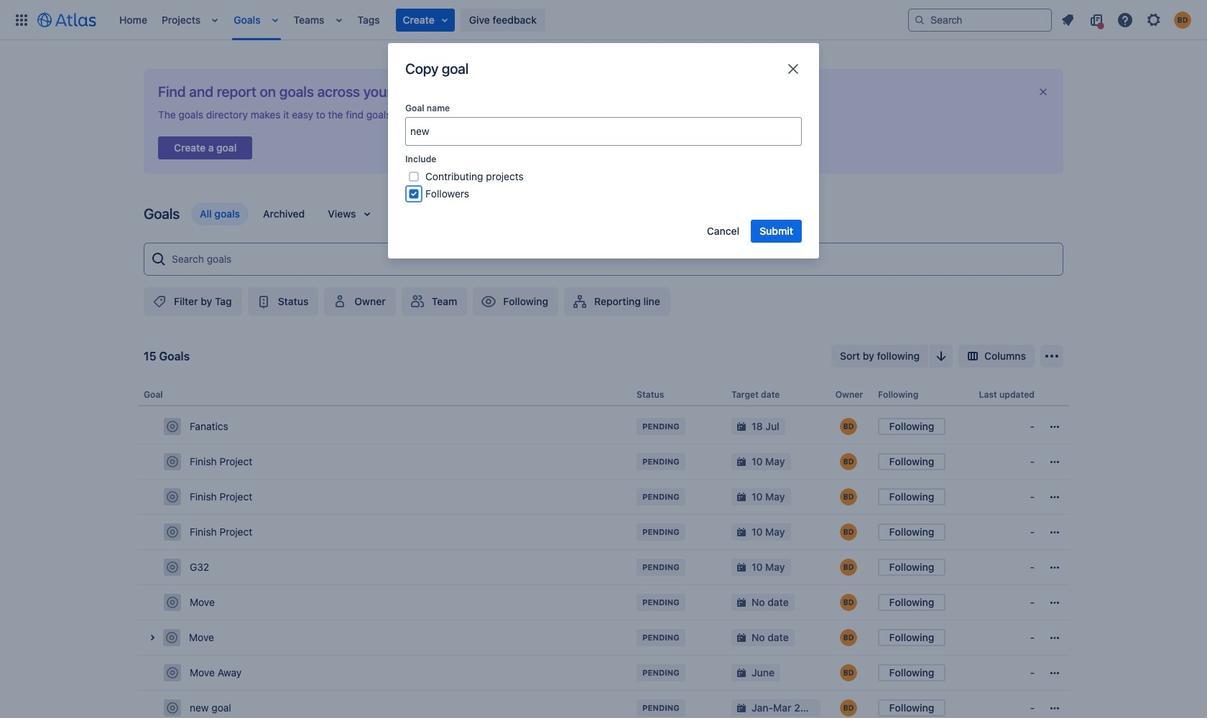 Task type: locate. For each thing, give the bounding box(es) containing it.
expand image
[[143, 630, 161, 647]]

search goals image
[[150, 251, 168, 268]]

label image
[[151, 293, 168, 311]]

banner
[[0, 0, 1208, 40]]

top element
[[9, 0, 909, 40]]

None field
[[406, 119, 802, 145]]

list item inside top element
[[396, 8, 455, 31]]

status image
[[255, 293, 272, 311]]

1 horizontal spatial list
[[1055, 8, 1199, 31]]

None search field
[[909, 8, 1053, 31]]

list
[[112, 0, 909, 40], [1055, 8, 1199, 31]]

following image
[[480, 293, 498, 311]]

help image
[[1117, 11, 1135, 28]]

group
[[699, 220, 802, 243]]

dialog
[[388, 43, 820, 259]]

list item
[[207, 0, 224, 40], [266, 0, 284, 40], [330, 0, 348, 40], [396, 8, 455, 31]]

reverse sort order image
[[933, 348, 950, 365]]



Task type: vqa. For each thing, say whether or not it's contained in the screenshot.
SEARCH TEAMS field
no



Task type: describe. For each thing, give the bounding box(es) containing it.
Search field
[[909, 8, 1053, 31]]

close modal image
[[785, 60, 802, 78]]

0 horizontal spatial list
[[112, 0, 909, 40]]

close banner image
[[1038, 86, 1050, 98]]

Search goals field
[[168, 247, 1058, 272]]

search image
[[915, 14, 926, 26]]



